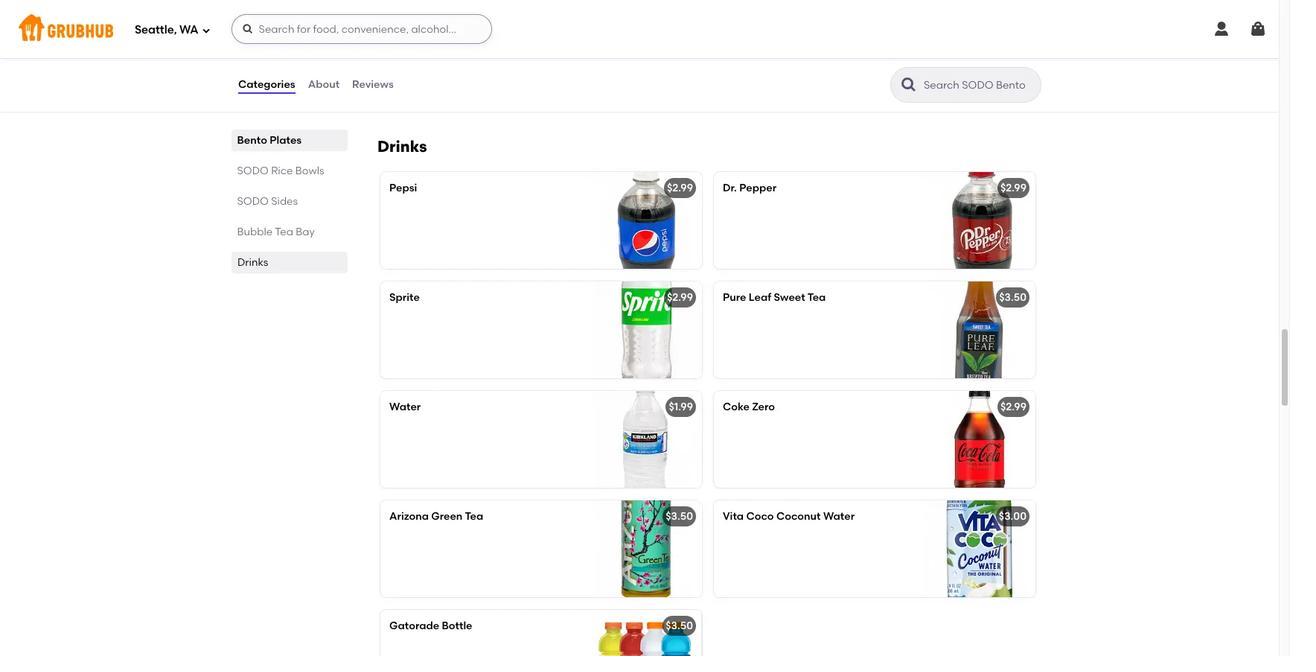 Task type: locate. For each thing, give the bounding box(es) containing it.
yourself
[[752, 40, 791, 52]]

$2.99 for pepsi
[[667, 182, 693, 194]]

about
[[308, 78, 340, 91]]

tea left bay
[[275, 226, 294, 238]]

drinks up pepsi at the left
[[378, 137, 427, 156]]

0 horizontal spatial to
[[507, 40, 517, 52]]

to inside treat yourself to our delicious sodo boba smoothie! enjoy the perfect balance of sweetness and texture in every sip!
[[793, 40, 804, 52]]

enjoy
[[806, 55, 833, 67]]

categories button
[[238, 58, 296, 112]]

pineapple smoothie image
[[924, 9, 1036, 106]]

$3.50
[[999, 291, 1027, 304], [666, 510, 693, 523], [666, 619, 693, 632]]

seattle, wa
[[135, 23, 198, 36]]

about button
[[307, 58, 340, 112]]

coco
[[746, 510, 774, 523]]

gatorade
[[389, 619, 439, 632]]

2 to from the left
[[793, 40, 804, 52]]

the
[[835, 55, 852, 67]]

to left fulfill
[[507, 40, 517, 52]]

1 vertical spatial water
[[823, 510, 855, 523]]

our
[[806, 40, 823, 52]]

sodo
[[238, 165, 269, 177], [238, 195, 269, 208]]

2 vertical spatial $3.50
[[666, 619, 693, 632]]

wa
[[180, 23, 198, 36]]

arizona green tea image
[[590, 500, 702, 597]]

to
[[507, 40, 517, 52], [793, 40, 804, 52]]

balance
[[723, 70, 765, 83]]

treat
[[723, 40, 749, 52]]

2 sodo from the top
[[238, 195, 269, 208]]

1 vertical spatial $3.50
[[666, 510, 693, 523]]

1 vertical spatial tea
[[808, 291, 826, 304]]

1 horizontal spatial to
[[793, 40, 804, 52]]

drinks down bubble
[[238, 256, 268, 269]]

1 horizontal spatial tea
[[465, 510, 483, 523]]

dr. pepper
[[723, 182, 777, 194]]

0 horizontal spatial water
[[389, 401, 421, 413]]

0 vertical spatial $3.50
[[999, 291, 1027, 304]]

treat yourself to our delicious sodo boba smoothie! enjoy the perfect balance of sweetness and texture in every sip!
[[723, 40, 904, 98]]

arizona green tea
[[389, 510, 483, 523]]

sweetness
[[780, 70, 832, 83]]

vita
[[723, 510, 744, 523]]

smoothie
[[457, 40, 504, 52]]

search icon image
[[900, 76, 918, 94]]

strawberry smoothie image
[[590, 9, 702, 106]]

creamy
[[416, 40, 455, 52]]

bubble tea bay
[[238, 226, 315, 238]]

bento
[[238, 134, 268, 147]]

try
[[389, 40, 404, 52]]

tea right sweet
[[808, 291, 826, 304]]

0 vertical spatial sodo
[[238, 165, 269, 177]]

drinks
[[378, 137, 427, 156], [238, 256, 268, 269]]

try a creamy smoothie to fulfill any sweet cravings!
[[389, 40, 564, 67]]

coke zero
[[723, 401, 775, 413]]

0 horizontal spatial drinks
[[238, 256, 268, 269]]

2 vertical spatial tea
[[465, 510, 483, 523]]

sodo left rice
[[238, 165, 269, 177]]

sodo for sodo rice bowls
[[238, 165, 269, 177]]

sodo up bubble
[[238, 195, 269, 208]]

zero
[[752, 401, 775, 413]]

gatorade bottle
[[389, 619, 472, 632]]

bubble tea bay tab
[[238, 224, 342, 240]]

in
[[895, 70, 904, 83]]

1 horizontal spatial drinks
[[378, 137, 427, 156]]

1 vertical spatial drinks
[[238, 256, 268, 269]]

0 horizontal spatial tea
[[275, 226, 294, 238]]

0 vertical spatial tea
[[275, 226, 294, 238]]

tea
[[275, 226, 294, 238], [808, 291, 826, 304], [465, 510, 483, 523]]

to left our
[[793, 40, 804, 52]]

bowls
[[296, 165, 325, 177]]

pepsi image
[[590, 172, 702, 269]]

svg image
[[1213, 20, 1231, 38], [1249, 20, 1267, 38], [242, 23, 254, 35], [201, 26, 210, 35]]

2 horizontal spatial tea
[[808, 291, 826, 304]]

Search for food, convenience, alcohol... search field
[[231, 14, 492, 44]]

main navigation navigation
[[0, 0, 1279, 58]]

$2.99
[[667, 182, 693, 194], [1001, 182, 1027, 194], [667, 291, 693, 304], [1001, 401, 1027, 413]]

water
[[389, 401, 421, 413], [823, 510, 855, 523]]

tea inside tab
[[275, 226, 294, 238]]

$3.50 for tea
[[666, 510, 693, 523]]

water image
[[590, 391, 702, 488]]

pure leaf sweet tea
[[723, 291, 826, 304]]

tea right green
[[465, 510, 483, 523]]

vita coco coconut water image
[[924, 500, 1036, 597]]

sweet
[[774, 291, 805, 304]]

smoothie
[[449, 19, 497, 31]]

bay
[[296, 226, 315, 238]]

1 to from the left
[[507, 40, 517, 52]]

pepper
[[740, 182, 777, 194]]

1 sodo from the top
[[238, 165, 269, 177]]

vita coco coconut water
[[723, 510, 855, 523]]

1 vertical spatial sodo
[[238, 195, 269, 208]]

any
[[545, 40, 564, 52]]

gatorade bottle image
[[590, 610, 702, 656]]

pepsi
[[389, 182, 417, 194]]



Task type: vqa. For each thing, say whether or not it's contained in the screenshot.
Water to the bottom
yes



Task type: describe. For each thing, give the bounding box(es) containing it.
0 vertical spatial water
[[389, 401, 421, 413]]

strawberry smoothie
[[389, 19, 497, 31]]

bottle
[[442, 619, 472, 632]]

coke zero image
[[924, 391, 1036, 488]]

categories
[[238, 78, 295, 91]]

strawberry
[[389, 19, 446, 31]]

coconut
[[777, 510, 821, 523]]

sodo for sodo sides
[[238, 195, 269, 208]]

coke
[[723, 401, 750, 413]]

boba
[[723, 55, 750, 67]]

sodo sides
[[238, 195, 298, 208]]

cravings!
[[422, 55, 467, 67]]

sprite image
[[590, 281, 702, 378]]

sip!
[[753, 85, 770, 98]]

$3.50 for sweet
[[999, 291, 1027, 304]]

and
[[834, 70, 855, 83]]

delicious
[[825, 40, 870, 52]]

sodo sides tab
[[238, 194, 342, 209]]

sodo rice bowls
[[238, 165, 325, 177]]

treat yourself to our delicious sodo boba smoothie! enjoy the perfect balance of sweetness and texture in every sip! button
[[714, 9, 1036, 106]]

dr.
[[723, 182, 737, 194]]

sodo rice bowls tab
[[238, 163, 342, 179]]

sprite
[[389, 291, 420, 304]]

Search SODO Bento search field
[[923, 78, 1037, 92]]

drinks inside tab
[[238, 256, 268, 269]]

sodo
[[873, 40, 899, 52]]

bubble
[[238, 226, 273, 238]]

to inside try a creamy smoothie to fulfill any sweet cravings!
[[507, 40, 517, 52]]

plates
[[270, 134, 302, 147]]

dr. pepper image
[[924, 172, 1036, 269]]

drinks tab
[[238, 255, 342, 270]]

$2.99 for coke zero
[[1001, 401, 1027, 413]]

pure leaf sweet tea image
[[924, 281, 1036, 378]]

$3.00
[[999, 510, 1027, 523]]

smoothie!
[[752, 55, 803, 67]]

sweet
[[389, 55, 419, 67]]

pure
[[723, 291, 746, 304]]

green
[[431, 510, 463, 523]]

$1.99
[[669, 401, 693, 413]]

leaf
[[749, 291, 772, 304]]

$2.99 for dr. pepper
[[1001, 182, 1027, 194]]

$2.99 for sprite
[[667, 291, 693, 304]]

bento plates
[[238, 134, 302, 147]]

rice
[[272, 165, 293, 177]]

bento plates tab
[[238, 133, 342, 148]]

reviews button
[[352, 58, 394, 112]]

reviews
[[352, 78, 394, 91]]

every
[[723, 85, 750, 98]]

sides
[[272, 195, 298, 208]]

of
[[767, 70, 777, 83]]

a
[[407, 40, 414, 52]]

perfect
[[854, 55, 891, 67]]

fulfill
[[520, 40, 543, 52]]

1 horizontal spatial water
[[823, 510, 855, 523]]

arizona
[[389, 510, 429, 523]]

0 vertical spatial drinks
[[378, 137, 427, 156]]

texture
[[857, 70, 893, 83]]

seattle,
[[135, 23, 177, 36]]



